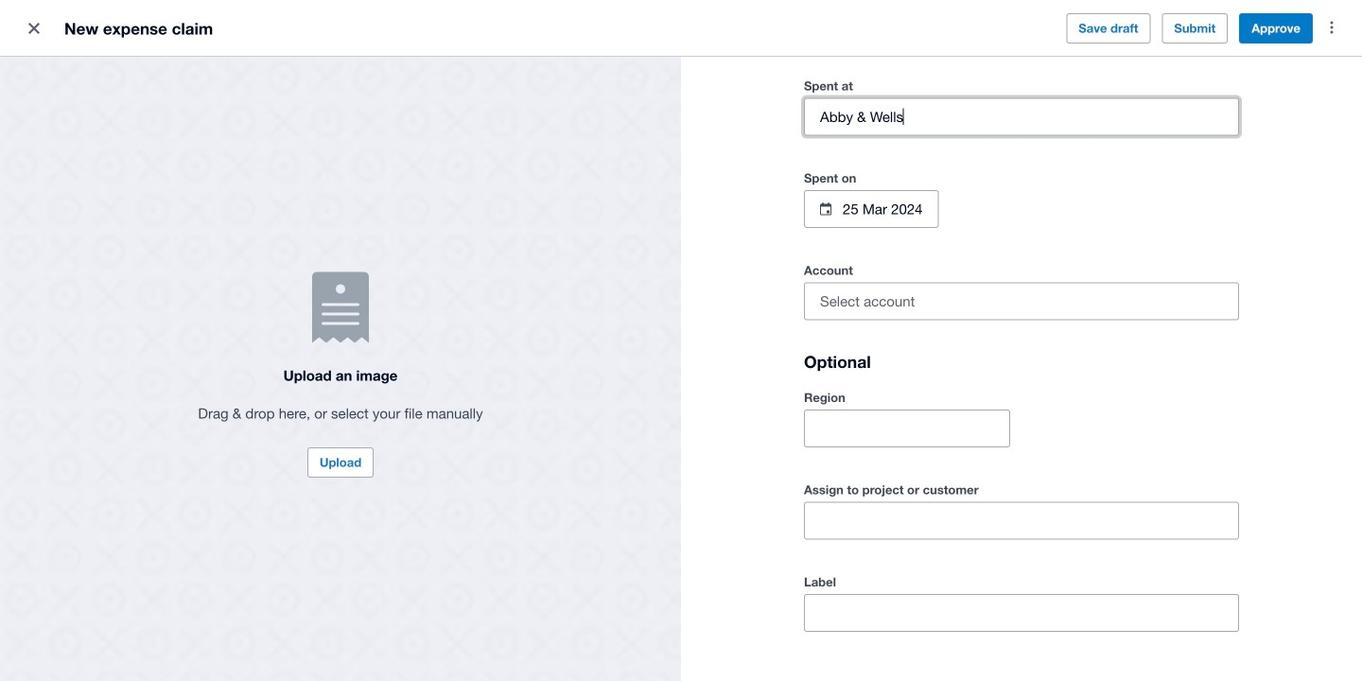 Task type: locate. For each thing, give the bounding box(es) containing it.
status
[[804, 136, 1240, 158], [804, 320, 1240, 343], [804, 540, 1240, 563], [804, 632, 1240, 655]]

None text field
[[805, 411, 1010, 447]]

close image
[[15, 9, 53, 47]]

see more options image
[[1313, 8, 1351, 46]]

Select account text field
[[805, 283, 1239, 319]]

none field select account
[[804, 282, 1240, 343]]

None field
[[804, 74, 1240, 158], [804, 282, 1240, 343], [804, 410, 1011, 448], [804, 478, 1240, 563], [804, 594, 1240, 655], [804, 410, 1011, 448], [804, 478, 1240, 563], [804, 594, 1240, 655]]

3 status from the top
[[804, 540, 1240, 563]]

2 status from the top
[[804, 320, 1240, 343]]



Task type: describe. For each thing, give the bounding box(es) containing it.
none field select contact
[[804, 74, 1240, 158]]

4 status from the top
[[804, 632, 1240, 655]]

1 status from the top
[[804, 136, 1240, 158]]

Select contact text field
[[805, 99, 1196, 135]]



Task type: vqa. For each thing, say whether or not it's contained in the screenshot.
SELECT ACCOUNT "field"
yes



